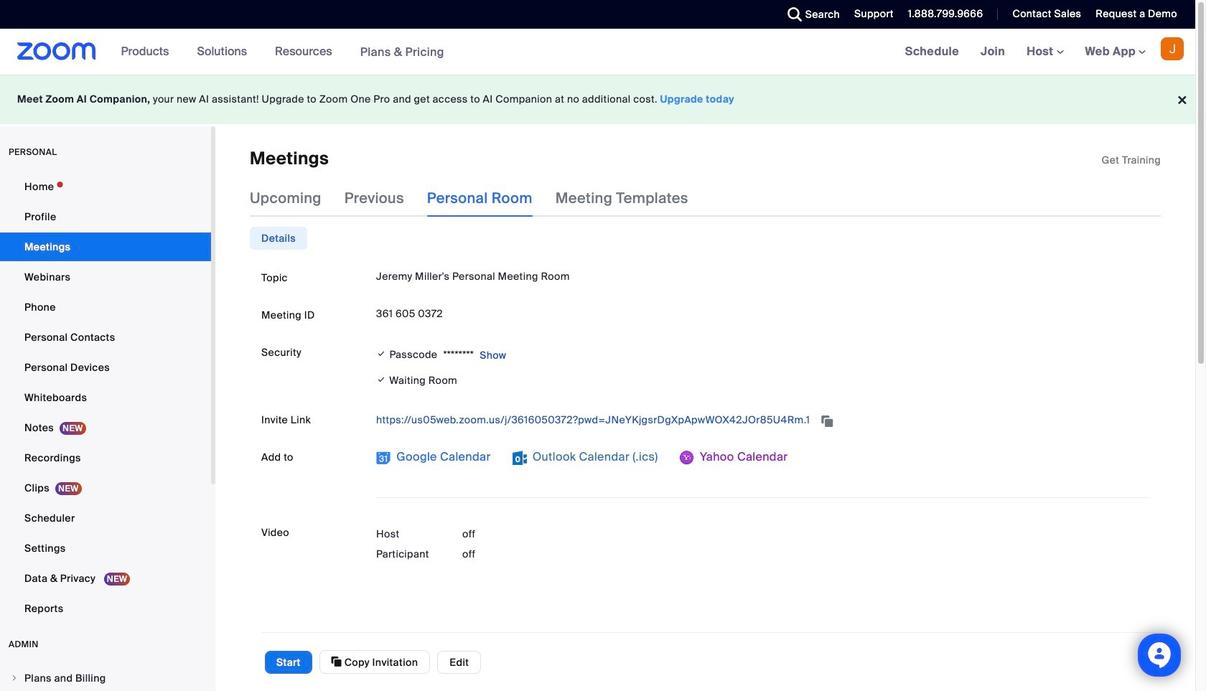Task type: locate. For each thing, give the bounding box(es) containing it.
menu item
[[0, 665, 211, 691]]

2 checked image from the top
[[376, 373, 387, 388]]

tab list
[[250, 227, 307, 250]]

profile picture image
[[1161, 37, 1184, 60]]

1 vertical spatial checked image
[[376, 373, 387, 388]]

0 vertical spatial checked image
[[376, 347, 387, 361]]

tabs of meeting tab list
[[250, 180, 711, 217]]

add to google calendar image
[[376, 451, 391, 466]]

checked image
[[376, 347, 387, 361], [376, 373, 387, 388]]

application
[[1102, 153, 1161, 167], [376, 409, 1149, 432]]

1 checked image from the top
[[376, 347, 387, 361]]

banner
[[0, 29, 1195, 75]]

footer
[[0, 75, 1195, 124]]

tab
[[250, 227, 307, 250]]



Task type: describe. For each thing, give the bounding box(es) containing it.
add to outlook calendar (.ics) image
[[512, 451, 527, 466]]

right image
[[10, 674, 19, 683]]

add to yahoo calendar image
[[680, 451, 694, 466]]

product information navigation
[[110, 29, 455, 75]]

personal menu menu
[[0, 172, 211, 625]]

0 vertical spatial application
[[1102, 153, 1161, 167]]

copy image
[[331, 655, 342, 668]]

meetings navigation
[[894, 29, 1195, 75]]

1 vertical spatial application
[[376, 409, 1149, 432]]

zoom logo image
[[17, 42, 96, 60]]



Task type: vqa. For each thing, say whether or not it's contained in the screenshot.
meeting. inside the Choose between enhanced encryption (encryption keys stored in the cloud) and end-to-end encryption (encryption keys stored on your local device) when scheduling or starting a meeting. When using end-to-end encryption, several features (e.g. cloud recording, phone/SIP/H.323 dial-in) will be automatically disabled.
no



